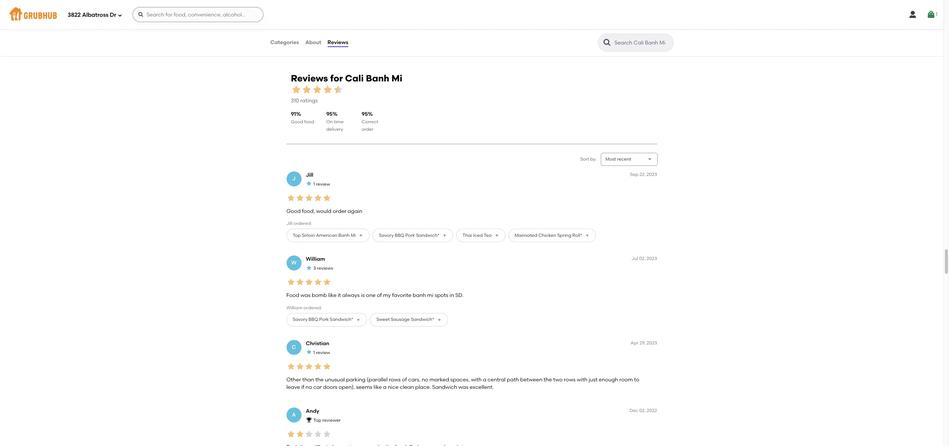 Task type: describe. For each thing, give the bounding box(es) containing it.
categories button
[[270, 29, 300, 56]]

bomb
[[312, 293, 327, 299]]

on
[[326, 119, 333, 125]]

food
[[287, 293, 299, 299]]

95 on time delivery
[[326, 111, 344, 132]]

food
[[304, 119, 314, 125]]

was inside other than the unusual parking (parallel rows of cars, no marked spaces, with a central path between the two rows with just enough room to leave if no car doors open), seems like a nice clean place. sandwich was excellent.
[[459, 384, 469, 391]]

sandwich
[[432, 384, 457, 391]]

dr
[[110, 11, 116, 18]]

reviews button
[[327, 29, 349, 56]]

most recent
[[606, 157, 632, 162]]

my
[[383, 293, 391, 299]]

2 rows from the left
[[564, 377, 576, 383]]

sort by:
[[581, 157, 597, 162]]

favorite
[[392, 293, 412, 299]]

roll*
[[573, 233, 583, 238]]

to
[[635, 377, 640, 383]]

reviews
[[317, 266, 333, 271]]

it
[[338, 293, 341, 299]]

correct
[[362, 119, 379, 125]]

0 horizontal spatial svg image
[[118, 13, 122, 17]]

2023 for path
[[647, 341, 658, 346]]

3822 albatross dr
[[68, 11, 116, 18]]

review for jill
[[316, 182, 330, 187]]

sirloin
[[302, 233, 315, 238]]

just
[[589, 377, 598, 383]]

sep
[[631, 172, 639, 177]]

22,
[[640, 172, 646, 177]]

good food, would order again
[[287, 208, 363, 215]]

marinated chicken spring roll*
[[515, 233, 583, 238]]

c
[[292, 344, 296, 351]]

1 vertical spatial order
[[333, 208, 347, 215]]

w
[[291, 260, 297, 266]]

again
[[348, 208, 363, 215]]

nice
[[388, 384, 399, 391]]

albatross
[[82, 11, 109, 18]]

william for william
[[306, 256, 325, 263]]

Search Cali Banh Mi search field
[[614, 39, 671, 46]]

banh for american
[[339, 233, 350, 238]]

apr 29, 2023
[[631, 341, 658, 346]]

0 vertical spatial was
[[301, 293, 311, 299]]

95 for 95 correct order
[[362, 111, 368, 118]]

top sirloin american banh mi
[[293, 233, 356, 238]]

Sort by: field
[[606, 156, 632, 163]]

trophy icon image
[[306, 417, 312, 423]]

2 with from the left
[[577, 377, 588, 383]]

enough
[[599, 377, 619, 383]]

mi
[[428, 293, 434, 299]]

most
[[606, 157, 616, 162]]

dec
[[630, 408, 639, 414]]

of inside other than the unusual parking (parallel rows of cars, no marked spaces, with a central path between the two rows with just enough room to leave if no car doors open), seems like a nice clean place. sandwich was excellent.
[[402, 377, 407, 383]]

1 review for jill
[[314, 182, 330, 187]]

than
[[303, 377, 314, 383]]

jul
[[632, 256, 639, 262]]

by:
[[591, 157, 597, 162]]

91
[[291, 111, 296, 118]]

svg image inside the '1' "button"
[[927, 10, 936, 19]]

path
[[507, 377, 519, 383]]

two
[[554, 377, 563, 383]]

christian
[[306, 341, 330, 347]]

banh
[[413, 293, 426, 299]]

if
[[302, 384, 305, 391]]

review for christian
[[316, 350, 330, 355]]

a
[[292, 412, 296, 419]]

plus icon image for marinated chicken spring roll* button
[[586, 233, 590, 238]]

time
[[334, 119, 344, 125]]

marked
[[430, 377, 449, 383]]

spots
[[435, 293, 449, 299]]

3
[[314, 266, 316, 271]]

thai
[[463, 233, 472, 238]]

0 horizontal spatial like
[[328, 293, 337, 299]]

caret down icon image
[[647, 156, 653, 162]]

jill ordered:
[[287, 221, 312, 226]]

1 button
[[927, 8, 938, 21]]

delivery
[[326, 127, 343, 132]]

3822
[[68, 11, 81, 18]]

sep 22, 2023
[[631, 172, 658, 177]]

clean
[[400, 384, 414, 391]]

mi for top sirloin american banh mi
[[351, 233, 356, 238]]

1 vertical spatial no
[[306, 384, 312, 391]]

plus icon image for "top sirloin american banh mi" button
[[359, 233, 363, 238]]

excellent.
[[470, 384, 494, 391]]

plus icon image for sweet sausage sandwich* button
[[438, 318, 442, 322]]

reviews for reviews for cali banh mi
[[291, 73, 328, 84]]

91 good food
[[291, 111, 314, 125]]

cali
[[345, 73, 364, 84]]

savory for the plus icon to the left of sweet
[[293, 317, 308, 322]]

food was bomb like it always is one of my favorite banh mi spots in sd.
[[287, 293, 464, 299]]

ordered: for food,
[[294, 221, 312, 226]]

ordered: for was
[[304, 305, 322, 311]]

sandwich* inside sweet sausage sandwich* button
[[411, 317, 435, 322]]

reviewer
[[323, 418, 341, 423]]

apr
[[631, 341, 639, 346]]

95 for 95 on time delivery
[[326, 111, 333, 118]]

unusual
[[325, 377, 345, 383]]

jill for jill ordered:
[[287, 221, 293, 226]]

parking
[[346, 377, 366, 383]]

310
[[291, 98, 299, 104]]

ratings
[[300, 98, 318, 104]]

good inside '91 good food'
[[291, 119, 303, 125]]

is
[[361, 293, 365, 299]]

one
[[366, 293, 376, 299]]

between
[[521, 377, 543, 383]]

tea
[[484, 233, 492, 238]]

1 horizontal spatial a
[[483, 377, 487, 383]]

car
[[314, 384, 322, 391]]

02, for william
[[640, 256, 646, 262]]



Task type: vqa. For each thing, say whether or not it's contained in the screenshot.
William to the left
yes



Task type: locate. For each thing, give the bounding box(es) containing it.
1 vertical spatial mi
[[351, 233, 356, 238]]

savory for the plus icon left of thai
[[379, 233, 394, 238]]

0 horizontal spatial savory
[[293, 317, 308, 322]]

bbq for the bottommost savory bbq pork sandwich* button
[[309, 317, 318, 322]]

0 vertical spatial william
[[306, 256, 325, 263]]

with up excellent.
[[471, 377, 482, 383]]

jill for jill
[[306, 172, 314, 178]]

the left two
[[544, 377, 552, 383]]

the up car
[[316, 377, 324, 383]]

1 vertical spatial william
[[287, 305, 303, 311]]

bbq
[[395, 233, 405, 238], [309, 317, 318, 322]]

sweet sausage sandwich* button
[[370, 313, 448, 327]]

1 vertical spatial 02,
[[640, 408, 646, 414]]

1 horizontal spatial with
[[577, 377, 588, 383]]

plus icon image inside "top sirloin american banh mi" button
[[359, 233, 363, 238]]

plus icon image inside thai iced tea button
[[495, 233, 499, 238]]

iced
[[473, 233, 483, 238]]

svg image
[[909, 10, 918, 19], [927, 10, 936, 19], [118, 13, 122, 17]]

02, for andy
[[640, 408, 646, 414]]

1 vertical spatial savory
[[293, 317, 308, 322]]

0 vertical spatial top
[[293, 233, 301, 238]]

main navigation navigation
[[0, 0, 944, 29]]

plus icon image for thai iced tea button
[[495, 233, 499, 238]]

plus icon image down spots
[[438, 318, 442, 322]]

0 vertical spatial 02,
[[640, 256, 646, 262]]

of left my
[[377, 293, 382, 299]]

jill
[[306, 172, 314, 178], [287, 221, 293, 226]]

dec 02, 2022
[[630, 408, 658, 414]]

order left again
[[333, 208, 347, 215]]

0 vertical spatial good
[[291, 119, 303, 125]]

pork for the plus icon to the left of sweet
[[319, 317, 329, 322]]

reviews for reviews
[[328, 39, 349, 46]]

place.
[[415, 384, 431, 391]]

banh inside button
[[339, 233, 350, 238]]

3 2023 from the top
[[647, 341, 658, 346]]

savory bbq pork sandwich* for the plus icon to the left of sweet
[[293, 317, 353, 322]]

1 review for christian
[[314, 350, 330, 355]]

order inside "95 correct order"
[[362, 127, 374, 132]]

plus icon image inside sweet sausage sandwich* button
[[438, 318, 442, 322]]

0 horizontal spatial savory bbq pork sandwich*
[[293, 317, 353, 322]]

reviews
[[328, 39, 349, 46], [291, 73, 328, 84]]

1 vertical spatial was
[[459, 384, 469, 391]]

central
[[488, 377, 506, 383]]

with left just
[[577, 377, 588, 383]]

2 vertical spatial 2023
[[647, 341, 658, 346]]

top for top sirloin american banh mi
[[293, 233, 301, 238]]

1 horizontal spatial the
[[544, 377, 552, 383]]

310 ratings
[[291, 98, 318, 104]]

1 vertical spatial savory bbq pork sandwich*
[[293, 317, 353, 322]]

95 inside "95 correct order"
[[362, 111, 368, 118]]

1 vertical spatial good
[[287, 208, 301, 215]]

1 1 review from the top
[[314, 182, 330, 187]]

order
[[362, 127, 374, 132], [333, 208, 347, 215]]

banh right cali
[[366, 73, 390, 84]]

1 review from the top
[[316, 182, 330, 187]]

sandwich* for the plus icon left of thai
[[416, 233, 440, 238]]

29,
[[640, 341, 646, 346]]

1 vertical spatial top
[[314, 418, 321, 423]]

0 vertical spatial pork
[[406, 233, 415, 238]]

pork
[[406, 233, 415, 238], [319, 317, 329, 322]]

1 for other than the unusual parking (parallel rows of cars, no marked spaces, with a central path between the two rows with just enough room to leave if no car doors open), seems like a nice clean place. sandwich was excellent.
[[314, 350, 315, 355]]

sweet
[[377, 317, 390, 322]]

jul 02, 2023
[[632, 256, 658, 262]]

plus icon image
[[359, 233, 363, 238], [443, 233, 447, 238], [495, 233, 499, 238], [586, 233, 590, 238], [356, 318, 361, 322], [438, 318, 442, 322]]

sort
[[581, 157, 590, 162]]

1 inside "button"
[[936, 11, 938, 18]]

top for top reviewer
[[314, 418, 321, 423]]

like inside other than the unusual parking (parallel rows of cars, no marked spaces, with a central path between the two rows with just enough room to leave if no car doors open), seems like a nice clean place. sandwich was excellent.
[[374, 384, 382, 391]]

1 horizontal spatial jill
[[306, 172, 314, 178]]

order down the correct
[[362, 127, 374, 132]]

banh right american
[[339, 233, 350, 238]]

0 vertical spatial jill
[[306, 172, 314, 178]]

sandwich* for the plus icon to the left of sweet
[[330, 317, 353, 322]]

ordered: down bomb
[[304, 305, 322, 311]]

0 vertical spatial 2023
[[647, 172, 658, 177]]

1 vertical spatial 1
[[314, 182, 315, 187]]

categories
[[271, 39, 299, 46]]

0 horizontal spatial banh
[[339, 233, 350, 238]]

no right if
[[306, 384, 312, 391]]

1 horizontal spatial was
[[459, 384, 469, 391]]

about button
[[305, 29, 322, 56]]

star icon image
[[291, 84, 302, 95], [302, 84, 312, 95], [312, 84, 323, 95], [323, 84, 333, 95], [333, 84, 343, 95], [333, 84, 343, 95], [306, 181, 312, 187], [287, 194, 296, 202], [296, 194, 305, 202], [305, 194, 314, 202], [314, 194, 323, 202], [323, 194, 331, 202], [306, 265, 312, 271], [287, 278, 296, 287], [296, 278, 305, 287], [305, 278, 314, 287], [314, 278, 323, 287], [323, 278, 331, 287], [306, 349, 312, 355], [287, 362, 296, 371], [296, 362, 305, 371], [305, 362, 314, 371], [314, 362, 323, 371], [323, 362, 331, 371], [287, 430, 296, 439], [296, 430, 305, 439], [305, 430, 314, 439], [314, 430, 323, 439], [323, 430, 331, 439]]

3 reviews
[[314, 266, 333, 271]]

1 horizontal spatial svg image
[[909, 10, 918, 19]]

2022
[[647, 408, 658, 414]]

02,
[[640, 256, 646, 262], [640, 408, 646, 414]]

2 95 from the left
[[362, 111, 368, 118]]

1 horizontal spatial savory bbq pork sandwich*
[[379, 233, 440, 238]]

sd.
[[456, 293, 464, 299]]

0 horizontal spatial the
[[316, 377, 324, 383]]

reviews right about
[[328, 39, 349, 46]]

1 with from the left
[[471, 377, 482, 383]]

bbq for the topmost savory bbq pork sandwich* button
[[395, 233, 405, 238]]

william down food
[[287, 305, 303, 311]]

thai iced tea
[[463, 233, 492, 238]]

chicken
[[539, 233, 557, 238]]

savory
[[379, 233, 394, 238], [293, 317, 308, 322]]

1 vertical spatial savory bbq pork sandwich* button
[[287, 313, 367, 327]]

food,
[[302, 208, 315, 215]]

reviews up ratings
[[291, 73, 328, 84]]

2 vertical spatial 1
[[314, 350, 315, 355]]

open),
[[339, 384, 355, 391]]

of
[[377, 293, 382, 299], [402, 377, 407, 383]]

svg image
[[138, 12, 144, 18]]

no up place.
[[422, 377, 429, 383]]

1 horizontal spatial savory
[[379, 233, 394, 238]]

0 vertical spatial like
[[328, 293, 337, 299]]

0 horizontal spatial a
[[383, 384, 387, 391]]

plus icon image right tea
[[495, 233, 499, 238]]

marinated chicken spring roll* button
[[509, 229, 597, 242]]

plus icon image right roll*
[[586, 233, 590, 238]]

1 horizontal spatial rows
[[564, 377, 576, 383]]

1 horizontal spatial of
[[402, 377, 407, 383]]

1 vertical spatial reviews
[[291, 73, 328, 84]]

banh for cali
[[366, 73, 390, 84]]

top reviewer
[[314, 418, 341, 423]]

seems
[[356, 384, 373, 391]]

william for william ordered:
[[287, 305, 303, 311]]

1 vertical spatial 2023
[[647, 256, 658, 262]]

95 up the correct
[[362, 111, 368, 118]]

0 vertical spatial 1 review
[[314, 182, 330, 187]]

0 vertical spatial order
[[362, 127, 374, 132]]

search icon image
[[603, 38, 612, 47]]

0 horizontal spatial mi
[[351, 233, 356, 238]]

0 vertical spatial bbq
[[395, 233, 405, 238]]

spaces,
[[451, 377, 470, 383]]

plus icon image inside marinated chicken spring roll* button
[[586, 233, 590, 238]]

1 horizontal spatial order
[[362, 127, 374, 132]]

0 vertical spatial review
[[316, 182, 330, 187]]

2 horizontal spatial svg image
[[927, 10, 936, 19]]

good down 91 on the left
[[291, 119, 303, 125]]

2 2023 from the top
[[647, 256, 658, 262]]

0 horizontal spatial top
[[293, 233, 301, 238]]

1 vertical spatial bbq
[[309, 317, 318, 322]]

1 horizontal spatial 95
[[362, 111, 368, 118]]

0 horizontal spatial order
[[333, 208, 347, 215]]

review
[[316, 182, 330, 187], [316, 350, 330, 355]]

other than the unusual parking (parallel rows of cars, no marked spaces, with a central path between the two rows with just enough room to leave if no car doors open), seems like a nice clean place. sandwich was excellent.
[[287, 377, 640, 391]]

1 horizontal spatial savory bbq pork sandwich* button
[[373, 229, 454, 242]]

1 vertical spatial 1 review
[[314, 350, 330, 355]]

02, right jul
[[640, 256, 646, 262]]

leave
[[287, 384, 300, 391]]

1 vertical spatial like
[[374, 384, 382, 391]]

savory bbq pork sandwich* button
[[373, 229, 454, 242], [287, 313, 367, 327]]

1 vertical spatial pork
[[319, 317, 329, 322]]

was up william ordered:
[[301, 293, 311, 299]]

plus icon image left sweet
[[356, 318, 361, 322]]

2023 right 22,
[[647, 172, 658, 177]]

like down the (parallel
[[374, 384, 382, 391]]

1 horizontal spatial mi
[[392, 73, 403, 84]]

2023 right jul
[[647, 256, 658, 262]]

1 horizontal spatial banh
[[366, 73, 390, 84]]

mi for reviews for cali banh mi
[[392, 73, 403, 84]]

2 1 review from the top
[[314, 350, 330, 355]]

0 vertical spatial ordered:
[[294, 221, 312, 226]]

no
[[422, 377, 429, 383], [306, 384, 312, 391]]

mi
[[392, 73, 403, 84], [351, 233, 356, 238]]

0 vertical spatial savory bbq pork sandwich* button
[[373, 229, 454, 242]]

savory bbq pork sandwich* for the plus icon left of thai
[[379, 233, 440, 238]]

review up would
[[316, 182, 330, 187]]

2023
[[647, 172, 658, 177], [647, 256, 658, 262], [647, 341, 658, 346]]

ordered: up sirloin
[[294, 221, 312, 226]]

other
[[287, 377, 301, 383]]

0 horizontal spatial jill
[[287, 221, 293, 226]]

spring
[[558, 233, 572, 238]]

(parallel
[[367, 377, 388, 383]]

mi inside button
[[351, 233, 356, 238]]

room
[[620, 377, 633, 383]]

1 horizontal spatial william
[[306, 256, 325, 263]]

1 horizontal spatial pork
[[406, 233, 415, 238]]

2023 right the 29,
[[647, 341, 658, 346]]

1 horizontal spatial like
[[374, 384, 382, 391]]

american
[[316, 233, 338, 238]]

1 for good food, would order again
[[314, 182, 315, 187]]

would
[[316, 208, 332, 215]]

0 horizontal spatial bbq
[[309, 317, 318, 322]]

0 vertical spatial reviews
[[328, 39, 349, 46]]

1 horizontal spatial top
[[314, 418, 321, 423]]

pork for the plus icon left of thai
[[406, 233, 415, 238]]

always
[[342, 293, 360, 299]]

95 correct order
[[362, 111, 379, 132]]

0 horizontal spatial no
[[306, 384, 312, 391]]

reviews inside button
[[328, 39, 349, 46]]

2023 for sd.
[[647, 256, 658, 262]]

0 horizontal spatial rows
[[389, 377, 401, 383]]

a left nice
[[383, 384, 387, 391]]

1 2023 from the top
[[647, 172, 658, 177]]

top
[[293, 233, 301, 238], [314, 418, 321, 423]]

1 vertical spatial review
[[316, 350, 330, 355]]

like
[[328, 293, 337, 299], [374, 384, 382, 391]]

doors
[[323, 384, 338, 391]]

0 horizontal spatial with
[[471, 377, 482, 383]]

0 horizontal spatial 95
[[326, 111, 333, 118]]

the
[[316, 377, 324, 383], [544, 377, 552, 383]]

0 vertical spatial mi
[[392, 73, 403, 84]]

2 the from the left
[[544, 377, 552, 383]]

1 vertical spatial banh
[[339, 233, 350, 238]]

top inside button
[[293, 233, 301, 238]]

plus icon image left thai
[[443, 233, 447, 238]]

0 vertical spatial no
[[422, 377, 429, 383]]

1 vertical spatial jill
[[287, 221, 293, 226]]

rows right two
[[564, 377, 576, 383]]

0 vertical spatial savory
[[379, 233, 394, 238]]

1 vertical spatial ordered:
[[304, 305, 322, 311]]

02, right dec
[[640, 408, 646, 414]]

0 vertical spatial banh
[[366, 73, 390, 84]]

sausage
[[391, 317, 410, 322]]

2 review from the top
[[316, 350, 330, 355]]

1 95 from the left
[[326, 111, 333, 118]]

0 vertical spatial a
[[483, 377, 487, 383]]

95 inside the 95 on time delivery
[[326, 111, 333, 118]]

0 horizontal spatial was
[[301, 293, 311, 299]]

savory bbq pork sandwich*
[[379, 233, 440, 238], [293, 317, 353, 322]]

1 the from the left
[[316, 377, 324, 383]]

top right trophy icon
[[314, 418, 321, 423]]

sweet sausage sandwich*
[[377, 317, 435, 322]]

plus icon image down again
[[359, 233, 363, 238]]

was down spaces,
[[459, 384, 469, 391]]

0 horizontal spatial savory bbq pork sandwich* button
[[287, 313, 367, 327]]

0 horizontal spatial pork
[[319, 317, 329, 322]]

andy
[[306, 408, 319, 415]]

william ordered:
[[287, 305, 322, 311]]

1 vertical spatial a
[[383, 384, 387, 391]]

0 vertical spatial of
[[377, 293, 382, 299]]

william up 3
[[306, 256, 325, 263]]

0 vertical spatial savory bbq pork sandwich*
[[379, 233, 440, 238]]

sandwich*
[[416, 233, 440, 238], [330, 317, 353, 322], [411, 317, 435, 322]]

0 vertical spatial 1
[[936, 11, 938, 18]]

1 horizontal spatial bbq
[[395, 233, 405, 238]]

1
[[936, 11, 938, 18], [314, 182, 315, 187], [314, 350, 315, 355]]

cars,
[[409, 377, 421, 383]]

1 review up would
[[314, 182, 330, 187]]

Search for food, convenience, alcohol... search field
[[133, 7, 264, 22]]

was
[[301, 293, 311, 299], [459, 384, 469, 391]]

good
[[291, 119, 303, 125], [287, 208, 301, 215]]

rows up nice
[[389, 377, 401, 383]]

0 horizontal spatial william
[[287, 305, 303, 311]]

a up excellent.
[[483, 377, 487, 383]]

good up jill ordered:
[[287, 208, 301, 215]]

1 review down christian
[[314, 350, 330, 355]]

1 horizontal spatial no
[[422, 377, 429, 383]]

like left the it
[[328, 293, 337, 299]]

1 rows from the left
[[389, 377, 401, 383]]

1 vertical spatial of
[[402, 377, 407, 383]]

of up clean
[[402, 377, 407, 383]]

ordered:
[[294, 221, 312, 226], [304, 305, 322, 311]]

review down christian
[[316, 350, 330, 355]]

top left sirloin
[[293, 233, 301, 238]]

95 up "on"
[[326, 111, 333, 118]]

0 horizontal spatial of
[[377, 293, 382, 299]]

banh
[[366, 73, 390, 84], [339, 233, 350, 238]]

marinated
[[515, 233, 538, 238]]



